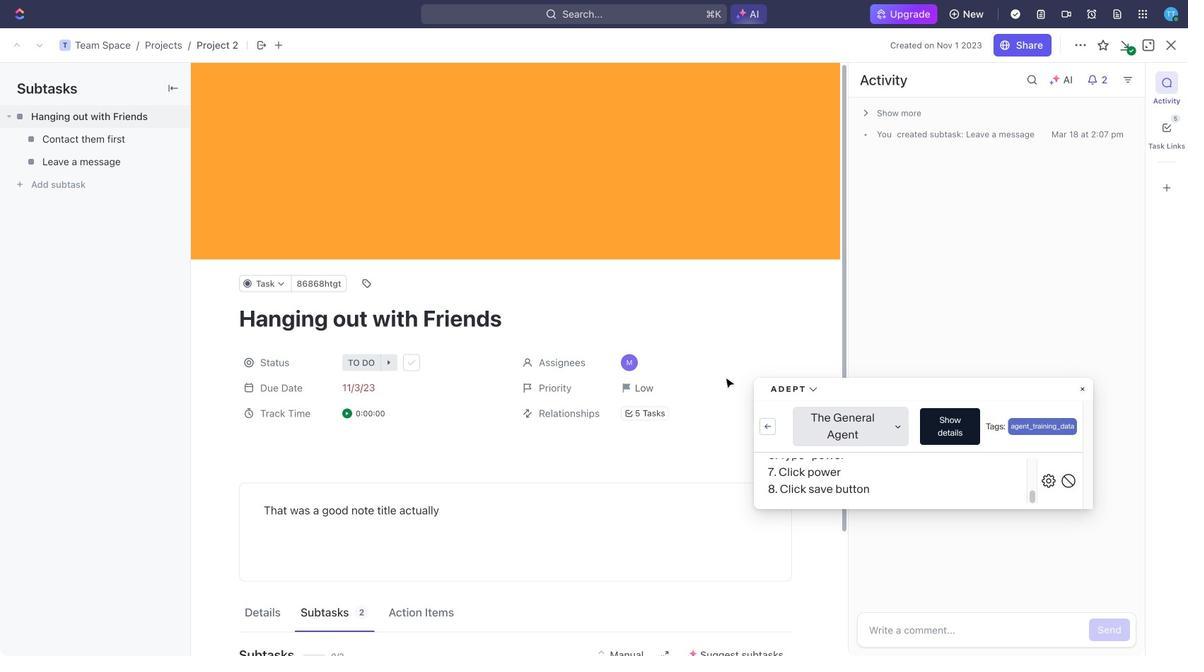 Task type: vqa. For each thing, say whether or not it's contained in the screenshot.
the right User Group icon
no



Task type: locate. For each thing, give the bounding box(es) containing it.
1 horizontal spatial team space, , element
[[59, 40, 71, 51]]

Search tasks... text field
[[1038, 103, 1180, 124]]

2 team space, , element from the left
[[59, 40, 71, 51]]

0 horizontal spatial team space, , element
[[12, 40, 23, 51]]

drumstick bite image
[[1066, 639, 1075, 647]]

team space, , element
[[12, 40, 23, 51], [59, 40, 71, 51]]

1 team space, , element from the left
[[12, 40, 23, 51]]

task sidebar navigation tab list
[[1148, 71, 1185, 199]]

task sidebar content section
[[845, 63, 1145, 657]]

Edit task name text field
[[239, 305, 792, 332]]



